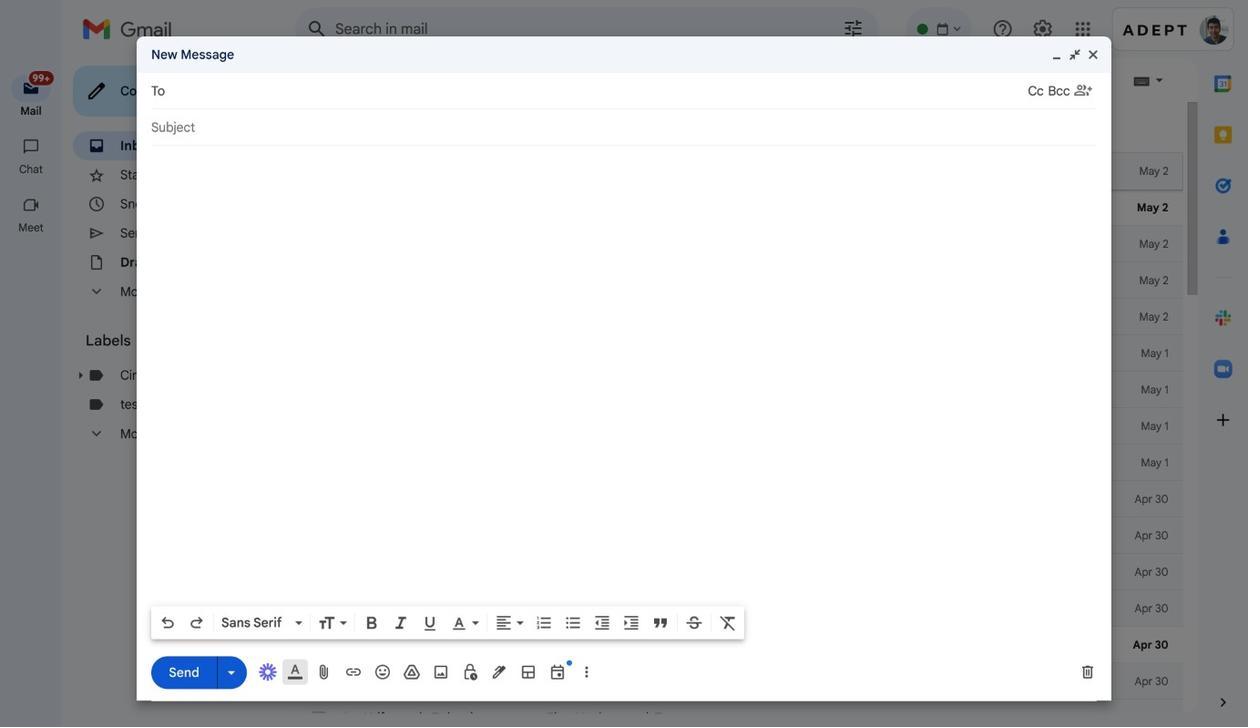 Task type: describe. For each thing, give the bounding box(es) containing it.
2 row from the top
[[295, 190, 1184, 226]]

Subject field
[[151, 118, 1097, 137]]

To recipients text field
[[173, 75, 1029, 108]]

select a layout image
[[520, 663, 538, 681]]

remove formatting ‪(⌘\)‬ image
[[719, 614, 737, 632]]

minimize image
[[1050, 47, 1065, 62]]

more options image
[[582, 663, 592, 681]]

10 row from the top
[[295, 481, 1184, 518]]

1 horizontal spatial tab list
[[1198, 58, 1249, 662]]

redo ‪(⌘y)‬ image
[[188, 614, 206, 632]]

quote ‪(⌘⇧9)‬ image
[[652, 614, 670, 632]]

primary tab
[[295, 102, 524, 153]]

toggle confidential mode image
[[461, 663, 479, 681]]

promotions, one new message, tab
[[526, 102, 756, 153]]

mail, 857 unread messages image
[[22, 75, 51, 93]]

bulleted list ‪(⌘⇧8)‬ image
[[564, 614, 582, 632]]

formatting options toolbar
[[151, 607, 745, 640]]

more send options image
[[222, 664, 241, 682]]

5 row from the top
[[295, 299, 1184, 335]]

15 row from the top
[[295, 664, 1249, 700]]

refresh image
[[365, 71, 383, 89]]

undo ‪(⌘z)‬ image
[[159, 614, 177, 632]]

discard draft ‪(⌘⇧d)‬ image
[[1079, 663, 1097, 681]]

1 row from the top
[[295, 153, 1184, 190]]

settings image
[[1032, 18, 1054, 40]]

set up a time to meet image
[[549, 663, 567, 681]]

indent more ‪(⌘])‬ image
[[623, 614, 641, 632]]

advanced search options image
[[836, 10, 872, 46]]

9 row from the top
[[295, 445, 1184, 481]]

attach files image
[[315, 663, 334, 681]]

insert emoji ‪(⌘⇧2)‬ image
[[374, 663, 392, 681]]



Task type: locate. For each thing, give the bounding box(es) containing it.
4 row from the top
[[295, 263, 1184, 299]]

1 vertical spatial cell
[[547, 382, 1146, 398]]

insert link ‪(⌘k)‬ image
[[345, 663, 363, 681]]

row
[[295, 153, 1184, 190], [295, 190, 1184, 226], [295, 226, 1184, 263], [295, 263, 1184, 299], [295, 299, 1184, 335], [295, 335, 1184, 372], [295, 372, 1184, 408], [295, 408, 1184, 445], [295, 445, 1184, 481], [295, 481, 1184, 518], [295, 518, 1184, 554], [295, 554, 1184, 591], [295, 591, 1184, 627], [295, 627, 1249, 664], [295, 664, 1249, 700], [295, 700, 1184, 727]]

heading
[[0, 104, 62, 118], [0, 162, 62, 177], [0, 221, 62, 235], [86, 332, 259, 350]]

gmail image
[[82, 11, 181, 47]]

insert photo image
[[432, 663, 450, 681]]

close image
[[1087, 47, 1101, 62]]

2 cell from the top
[[547, 382, 1146, 398]]

13 row from the top
[[295, 591, 1184, 627]]

7 row from the top
[[295, 372, 1184, 408]]

Message Body text field
[[151, 155, 1097, 601]]

pop out image
[[1068, 47, 1083, 62]]

insert signature image
[[490, 663, 509, 681]]

14 row from the top
[[295, 627, 1249, 664]]

tab list
[[1198, 58, 1249, 662], [295, 102, 1184, 153]]

insert files using drive image
[[403, 663, 421, 681]]

Search in mail search field
[[295, 7, 879, 51]]

3 cell from the top
[[547, 564, 1130, 580]]

6 row from the top
[[295, 335, 1184, 372]]

12 row from the top
[[295, 554, 1184, 591]]

16 row from the top
[[295, 700, 1184, 727]]

main content
[[295, 102, 1249, 727]]

2 vertical spatial cell
[[547, 564, 1130, 580]]

italic ‪(⌘i)‬ image
[[392, 614, 410, 632]]

11 row from the top
[[295, 518, 1184, 554]]

older image
[[1100, 71, 1118, 89]]

0 horizontal spatial tab list
[[295, 102, 1184, 153]]

1 cell from the top
[[547, 236, 1127, 252]]

search in mail image
[[301, 13, 334, 46]]

indent less ‪(⌘[)‬ image
[[593, 614, 612, 632]]

numbered list ‪(⌘⇧7)‬ image
[[535, 614, 553, 632]]

option inside formatting options toolbar
[[218, 614, 292, 632]]

0 vertical spatial cell
[[547, 236, 1127, 252]]

dialog
[[137, 36, 1112, 702]]

bold ‪(⌘b)‬ image
[[363, 614, 381, 632]]

cell
[[547, 236, 1127, 252], [547, 382, 1146, 398], [547, 564, 1130, 580]]

option
[[218, 614, 292, 632]]

strikethrough ‪(⌘⇧x)‬ image
[[685, 614, 704, 632]]

underline ‪(⌘u)‬ image
[[421, 615, 439, 633]]

updates, 6 new messages, tab
[[757, 102, 986, 153]]

3 row from the top
[[295, 226, 1184, 263]]

navigation
[[0, 58, 64, 727]]

8 row from the top
[[295, 408, 1184, 445]]



Task type: vqa. For each thing, say whether or not it's contained in the screenshot.
third 'cell' from the top of the page
yes



